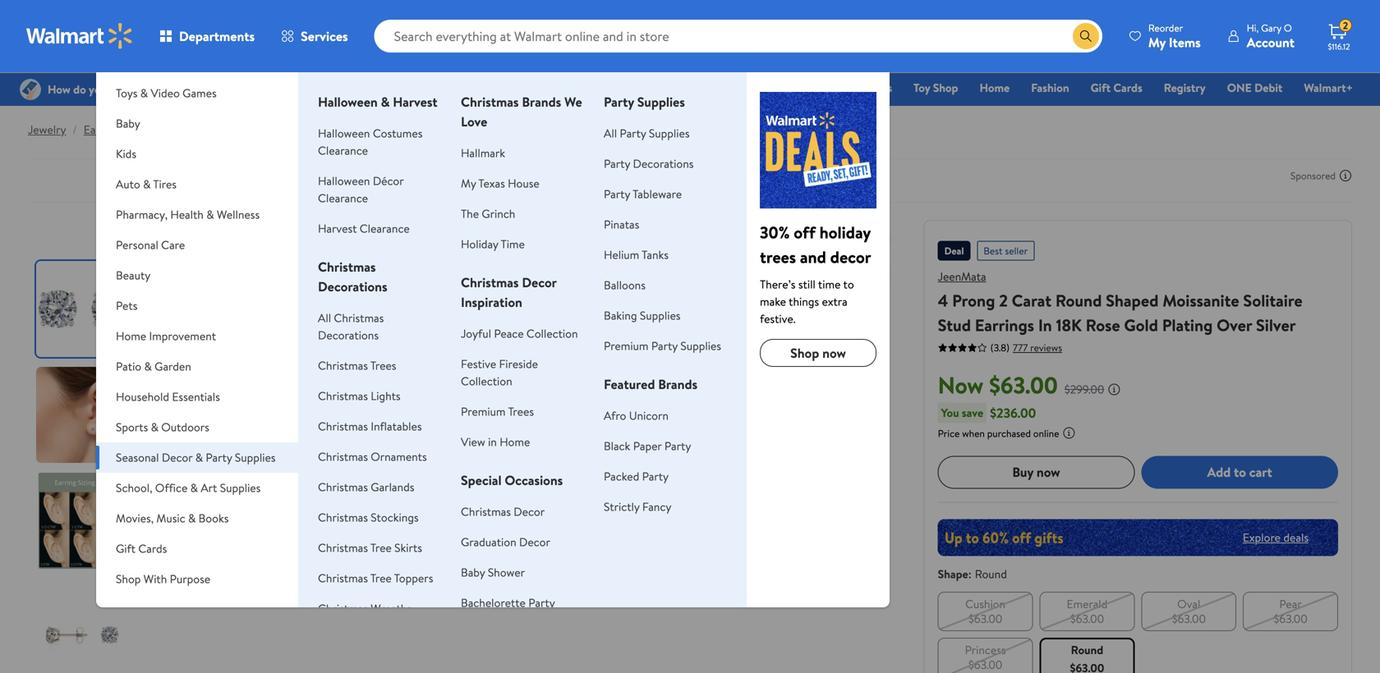 Task type: locate. For each thing, give the bounding box(es) containing it.
decorations
[[633, 156, 694, 172], [318, 278, 388, 296], [318, 327, 379, 344]]

halloween down halloween & harvest
[[318, 125, 370, 141]]

trees for premium trees
[[508, 404, 534, 420]]

christmas up christmas wreaths link
[[318, 571, 368, 587]]

1 vertical spatial essentials
[[172, 389, 220, 405]]

learn more about strikethrough prices image
[[1108, 383, 1121, 396]]

electronics
[[837, 80, 893, 96]]

2 horizontal spatial home
[[980, 80, 1010, 96]]

gift right fashion link
[[1091, 80, 1111, 96]]

gift inside dropdown button
[[116, 541, 136, 557]]

decor
[[831, 246, 872, 269]]

gift cards inside dropdown button
[[116, 541, 167, 557]]

2 vertical spatial home
[[500, 434, 530, 450]]

christmas inside the christmas decorations
[[318, 258, 376, 276]]

house
[[508, 175, 540, 191]]

1 vertical spatial earrings
[[975, 314, 1035, 337]]

bachelorette
[[461, 595, 526, 611]]

2 up $116.12
[[1344, 19, 1349, 33]]

1 vertical spatial tree
[[371, 571, 392, 587]]

christmas shop link
[[729, 79, 823, 97]]

harvest clearance link
[[318, 221, 410, 237]]

christmas for christmas brands we love
[[461, 93, 519, 111]]

christmas for christmas shop
[[737, 80, 787, 96]]

0 vertical spatial essentials
[[590, 80, 639, 96]]

christmas up inspiration at the left of the page
[[461, 274, 519, 292]]

decor for christmas decor inspiration
[[522, 274, 557, 292]]

bachelorette party supplies
[[461, 595, 555, 629]]

christmas down christmas trees link
[[318, 388, 368, 404]]

christmas down christmas stockings link
[[318, 540, 368, 556]]

1 vertical spatial clearance
[[318, 190, 368, 206]]

2 tree from the top
[[371, 571, 392, 587]]

christmas for christmas trees
[[318, 358, 368, 374]]

decor inside christmas decor inspiration
[[522, 274, 557, 292]]

personal care
[[116, 237, 185, 253]]

1 vertical spatial now
[[1037, 464, 1061, 482]]

to right time
[[844, 277, 854, 293]]

1 horizontal spatial collection
[[527, 326, 578, 342]]

christmas for christmas inflatables
[[318, 419, 368, 435]]

ad disclaimer and feedback image
[[1340, 169, 1353, 182]]

decorations up all christmas decorations at the left of page
[[318, 278, 388, 296]]

0 horizontal spatial harvest
[[318, 221, 357, 237]]

emerald $63.00
[[1067, 596, 1108, 627]]

christmas up the graduation
[[461, 504, 511, 520]]

0 horizontal spatial essentials
[[172, 389, 220, 405]]

2 horizontal spatial gift
[[1091, 80, 1111, 96]]

fancy
[[643, 499, 672, 515]]

Walmart Site-Wide search field
[[374, 20, 1103, 53]]

my left texas
[[461, 175, 476, 191]]

school, office & art supplies
[[116, 480, 261, 496]]

over
[[1217, 314, 1253, 337]]

1 horizontal spatial now
[[1037, 464, 1061, 482]]

round right the :
[[975, 566, 1007, 582]]

0 horizontal spatial home
[[116, 328, 146, 344]]

0 vertical spatial premium
[[604, 338, 649, 354]]

cards left registry
[[1114, 80, 1143, 96]]

garden
[[155, 359, 191, 375]]

1 vertical spatial halloween
[[318, 125, 370, 141]]

1 vertical spatial trees
[[508, 404, 534, 420]]

round inside jeenmata 4 prong 2 carat round shaped moissanite solitaire stud earrings in 18k rose gold plating over silver
[[1056, 289, 1102, 312]]

1 vertical spatial premium
[[461, 404, 506, 420]]

all down party supplies
[[604, 125, 617, 141]]

electronics link
[[829, 79, 900, 97]]

christmas for christmas tree toppers
[[318, 571, 368, 587]]

christmas down the christmas decorations
[[334, 310, 384, 326]]

all inside all christmas decorations
[[318, 310, 331, 326]]

cards up with
[[138, 541, 167, 557]]

decor inside dropdown button
[[162, 450, 193, 466]]

personal care button
[[96, 230, 298, 261]]

tree for skirts
[[371, 540, 392, 556]]

gift cards down movies,
[[116, 541, 167, 557]]

0 horizontal spatial trees
[[371, 358, 396, 374]]

deal
[[945, 244, 964, 258]]

4 prong 2 carat round shaped moissanite solitaire stud earrings in 18k rose gold plating over silver - image 3 of 5 image
[[36, 473, 132, 570]]

christmas up christmas lights
[[318, 358, 368, 374]]

1 horizontal spatial harvest
[[393, 93, 438, 111]]

baby left shower at the left bottom of the page
[[461, 565, 485, 581]]

1 horizontal spatial 2
[[1344, 19, 1349, 33]]

home for home
[[980, 80, 1010, 96]]

0 horizontal spatial brands
[[522, 93, 562, 111]]

décor
[[373, 173, 404, 189]]

1 vertical spatial 2
[[1000, 289, 1008, 312]]

christmas inside christmas decor inspiration
[[461, 274, 519, 292]]

& down departments
[[201, 55, 208, 71]]

decorations for party
[[633, 156, 694, 172]]

still
[[799, 277, 816, 293]]

supplies inside dropdown button
[[235, 450, 276, 466]]

supplies up premium party supplies at bottom
[[640, 308, 681, 324]]

shop down festive.
[[791, 344, 820, 362]]

christmas for christmas decorations
[[318, 258, 376, 276]]

halloween up halloween costumes clearance
[[318, 93, 378, 111]]

1 horizontal spatial earrings
[[975, 314, 1035, 337]]

beauty button
[[96, 261, 298, 291]]

gift for "gift cards" dropdown button
[[116, 541, 136, 557]]

1 horizontal spatial gift
[[660, 80, 680, 96]]

0 vertical spatial gift cards
[[1091, 80, 1143, 96]]

walmart image
[[26, 23, 133, 49]]

0 vertical spatial trees
[[371, 358, 396, 374]]

pets
[[116, 298, 138, 314]]

0 horizontal spatial baby
[[116, 115, 140, 131]]

2 vertical spatial round
[[1071, 642, 1104, 658]]

4
[[938, 289, 949, 312]]

clearance inside halloween décor clearance
[[318, 190, 368, 206]]

time
[[818, 277, 841, 293]]

earrings up '(3.8)'
[[975, 314, 1035, 337]]

movies, music & books
[[116, 511, 229, 527]]

music
[[156, 511, 185, 527]]

0 horizontal spatial collection
[[461, 374, 513, 390]]

the grinch
[[461, 206, 516, 222]]

christmas wreaths
[[318, 601, 412, 617]]

cards for gift cards link
[[1114, 80, 1143, 96]]

0 vertical spatial clearance
[[318, 143, 368, 159]]

shop right toy
[[933, 80, 959, 96]]

christmas shop
[[737, 80, 815, 96]]

collection right peace
[[527, 326, 578, 342]]

1 horizontal spatial to
[[1234, 464, 1247, 482]]

clearance for halloween costumes clearance
[[318, 143, 368, 159]]

1 horizontal spatial my
[[1149, 33, 1166, 51]]

beauty
[[116, 268, 151, 284]]

fireside
[[499, 356, 538, 372]]

unicorn
[[629, 408, 669, 424]]

christmas down harvest clearance link
[[318, 258, 376, 276]]

2 vertical spatial clearance
[[360, 221, 410, 237]]

trees up lights
[[371, 358, 396, 374]]

party down baking supplies
[[652, 338, 678, 354]]

toy shop
[[914, 80, 959, 96]]

baby inside dropdown button
[[116, 115, 140, 131]]

1 vertical spatial all
[[318, 310, 331, 326]]

1 vertical spatial cards
[[138, 541, 167, 557]]

shaped
[[1106, 289, 1159, 312]]

777 reviews link
[[1010, 341, 1063, 355]]

black paper party
[[604, 438, 691, 454]]

1 horizontal spatial cards
[[1114, 80, 1143, 96]]

4 prong 2 carat round shaped moissanite solitaire stud earrings in 18k rose gold plating over silver - image 4 of 5 image
[[36, 579, 132, 674]]

brands inside christmas brands we love
[[522, 93, 562, 111]]

christmas up christmas garlands link
[[318, 449, 368, 465]]

helium
[[604, 247, 640, 263]]

supplies inside dropdown button
[[220, 480, 261, 496]]

christmas ornaments
[[318, 449, 427, 465]]

party up "fancy"
[[642, 469, 669, 485]]

supplies right the 'art'
[[220, 480, 261, 496]]

baby for baby
[[116, 115, 140, 131]]

2 halloween from the top
[[318, 125, 370, 141]]

now right buy
[[1037, 464, 1061, 482]]

home left fashion
[[980, 80, 1010, 96]]

up to sixty percent off deals. shop now. image
[[938, 520, 1339, 557]]

0 horizontal spatial to
[[844, 277, 854, 293]]

1 vertical spatial decorations
[[318, 278, 388, 296]]

/ right jewelry
[[73, 122, 77, 138]]

$63.00 inside emerald $63.00
[[1071, 611, 1105, 627]]

seasonal decor & party supplies image
[[760, 92, 877, 209]]

school, office & art supplies button
[[96, 473, 298, 504]]

round
[[1056, 289, 1102, 312], [975, 566, 1007, 582], [1071, 642, 1104, 658]]

strictly fancy
[[604, 499, 672, 515]]

holiday time
[[461, 236, 525, 252]]

/ up the kids
[[131, 122, 135, 138]]

christmas up christmas stockings link
[[318, 480, 368, 496]]

christmas down search 'search box'
[[737, 80, 787, 96]]

shop left with
[[116, 572, 141, 588]]

0 vertical spatial earrings
[[84, 122, 124, 138]]

& right grocery
[[579, 80, 587, 96]]

1 horizontal spatial brands
[[658, 376, 698, 394]]

0 vertical spatial brands
[[522, 93, 562, 111]]

brands left "we"
[[522, 93, 562, 111]]

$63.00 inside cushion $63.00
[[969, 611, 1003, 627]]

cards inside dropdown button
[[138, 541, 167, 557]]

party inside bachelorette party supplies
[[529, 595, 555, 611]]

clearance up harvest clearance link
[[318, 190, 368, 206]]

all
[[604, 125, 617, 141], [318, 310, 331, 326]]

christmas inside christmas brands we love
[[461, 93, 519, 111]]

& down sports & outdoors dropdown button
[[195, 450, 203, 466]]

jewelry / earrings /
[[28, 122, 135, 138]]

black
[[604, 438, 631, 454]]

legal information image
[[1063, 427, 1076, 440]]

premium for premium party supplies
[[604, 338, 649, 354]]

1 horizontal spatial trees
[[508, 404, 534, 420]]

decor
[[522, 274, 557, 292], [162, 450, 193, 466], [514, 504, 545, 520], [519, 535, 551, 551]]

buy now
[[1013, 464, 1061, 482]]

services
[[301, 27, 348, 45]]

1 horizontal spatial home
[[500, 434, 530, 450]]

jewelry link
[[28, 122, 66, 138]]

1 horizontal spatial baby
[[461, 565, 485, 581]]

1 vertical spatial brands
[[658, 376, 698, 394]]

0 horizontal spatial my
[[461, 175, 476, 191]]

now down extra
[[823, 344, 846, 362]]

gift
[[660, 80, 680, 96], [1091, 80, 1111, 96], [116, 541, 136, 557]]

party up the 'art'
[[206, 450, 232, 466]]

1 horizontal spatial all
[[604, 125, 617, 141]]

party right bachelorette
[[529, 595, 555, 611]]

collection down festive
[[461, 374, 513, 390]]

0 vertical spatial all
[[604, 125, 617, 141]]

clearance inside halloween costumes clearance
[[318, 143, 368, 159]]

christmas down christmas garlands link
[[318, 510, 368, 526]]

round down emerald $63.00
[[1071, 642, 1104, 658]]

now for shop now
[[823, 344, 846, 362]]

joyful
[[461, 326, 491, 342]]

supplies down sports & outdoors dropdown button
[[235, 450, 276, 466]]

trees up view in home
[[508, 404, 534, 420]]

now
[[938, 369, 984, 401]]

1 horizontal spatial /
[[131, 122, 135, 138]]

1 halloween from the top
[[318, 93, 378, 111]]

all down the christmas decorations
[[318, 310, 331, 326]]

0 vertical spatial now
[[823, 344, 846, 362]]

christmas for christmas tree skirts
[[318, 540, 368, 556]]

1 horizontal spatial gift cards
[[1091, 80, 1143, 96]]

1 horizontal spatial premium
[[604, 338, 649, 354]]

shape list
[[935, 589, 1342, 674]]

tree left skirts
[[371, 540, 392, 556]]

premium down 'baking'
[[604, 338, 649, 354]]

1 vertical spatial gift cards
[[116, 541, 167, 557]]

festive fireside collection link
[[461, 356, 538, 390]]

0 vertical spatial home
[[980, 80, 1010, 96]]

essentials right "we"
[[590, 80, 639, 96]]

2 left carat
[[1000, 289, 1008, 312]]

1 vertical spatial to
[[1234, 464, 1247, 482]]

supplies up all party supplies
[[638, 93, 685, 111]]

all for christmas decorations
[[318, 310, 331, 326]]

0 vertical spatial tree
[[371, 540, 392, 556]]

0 vertical spatial halloween
[[318, 93, 378, 111]]

decor down time
[[522, 274, 557, 292]]

halloween for halloween costumes clearance
[[318, 125, 370, 141]]

earrings up the kids
[[84, 122, 124, 138]]

fashion link
[[1024, 79, 1077, 97]]

1 vertical spatial home
[[116, 328, 146, 344]]

harvest down halloween décor clearance link
[[318, 221, 357, 237]]

all party supplies link
[[604, 125, 690, 141]]

auto & tires button
[[96, 169, 298, 200]]

featured brands
[[604, 376, 698, 394]]

0 horizontal spatial gift cards
[[116, 541, 167, 557]]

harvest up costumes
[[393, 93, 438, 111]]

1 vertical spatial baby
[[461, 565, 485, 581]]

to left cart
[[1234, 464, 1247, 482]]

tree up 'wreaths'
[[371, 571, 392, 587]]

we
[[565, 93, 582, 111]]

0 horizontal spatial all
[[318, 310, 331, 326]]

zoom image modal image
[[865, 265, 885, 284]]

collection inside "festive fireside collection"
[[461, 374, 513, 390]]

0 horizontal spatial cards
[[138, 541, 167, 557]]

1 vertical spatial collection
[[461, 374, 513, 390]]

graduation decor
[[461, 535, 551, 551]]

jeenmata link
[[938, 269, 987, 285]]

0 horizontal spatial premium
[[461, 404, 506, 420]]

premium up the in
[[461, 404, 506, 420]]

party up all party supplies
[[604, 93, 634, 111]]

and
[[800, 246, 827, 269]]

christmas up love
[[461, 93, 519, 111]]

collection for peace
[[527, 326, 578, 342]]

christmas down christmas lights link
[[318, 419, 368, 435]]

christmas for christmas ornaments
[[318, 449, 368, 465]]

joyful peace collection
[[461, 326, 578, 342]]

1 / from the left
[[73, 122, 77, 138]]

home right the in
[[500, 434, 530, 450]]

tableware
[[633, 186, 682, 202]]

0 vertical spatial baby
[[116, 115, 140, 131]]

halloween inside halloween costumes clearance
[[318, 125, 370, 141]]

home
[[980, 80, 1010, 96], [116, 328, 146, 344], [500, 434, 530, 450]]

best
[[984, 244, 1003, 258]]

home inside home link
[[980, 80, 1010, 96]]

all christmas decorations link
[[318, 310, 384, 344]]

0 vertical spatial to
[[844, 277, 854, 293]]

home up patio
[[116, 328, 146, 344]]

pear $63.00
[[1274, 596, 1308, 627]]

/
[[73, 122, 77, 138], [131, 122, 135, 138]]

2 vertical spatial halloween
[[318, 173, 370, 189]]

& left the 'art'
[[190, 480, 198, 496]]

decorations inside all christmas decorations
[[318, 327, 379, 344]]

gift cards down search icon
[[1091, 80, 1143, 96]]

$63.00 for princess $63.00
[[969, 657, 1003, 673]]

party
[[604, 93, 634, 111], [620, 125, 646, 141], [604, 156, 630, 172], [604, 186, 630, 202], [652, 338, 678, 354], [665, 438, 691, 454], [206, 450, 232, 466], [642, 469, 669, 485], [529, 595, 555, 611]]

decor up the office
[[162, 450, 193, 466]]

cushion
[[966, 596, 1006, 612]]

clearance down halloween décor clearance link
[[360, 221, 410, 237]]

2
[[1344, 19, 1349, 33], [1000, 289, 1008, 312]]

halloween inside halloween décor clearance
[[318, 173, 370, 189]]

decor down occasions
[[514, 504, 545, 520]]

halloween costumes clearance link
[[318, 125, 423, 159]]

0 vertical spatial collection
[[527, 326, 578, 342]]

christmas down christmas tree toppers at bottom left
[[318, 601, 368, 617]]

1 tree from the top
[[371, 540, 392, 556]]

add to cart button
[[1142, 456, 1339, 489]]

decorations up christmas trees
[[318, 327, 379, 344]]

0 vertical spatial decorations
[[633, 156, 694, 172]]

3 halloween from the top
[[318, 173, 370, 189]]

gift finder
[[660, 80, 715, 96]]

0 horizontal spatial now
[[823, 344, 846, 362]]

0 vertical spatial my
[[1149, 33, 1166, 51]]

home inside home improvement dropdown button
[[116, 328, 146, 344]]

baby down toys
[[116, 115, 140, 131]]

gift left finder
[[660, 80, 680, 96]]

0 horizontal spatial 2
[[1000, 289, 1008, 312]]

supplies down bachelorette
[[461, 613, 502, 629]]

$63.00 for pear $63.00
[[1274, 611, 1308, 627]]

clearance up halloween décor clearance link
[[318, 143, 368, 159]]

0 vertical spatial cards
[[1114, 80, 1143, 96]]

gift down movies,
[[116, 541, 136, 557]]

round up 18k
[[1056, 289, 1102, 312]]

grocery & essentials
[[536, 80, 639, 96]]

my left items
[[1149, 33, 1166, 51]]

clearance for halloween décor clearance
[[318, 190, 368, 206]]

reviews
[[1031, 341, 1063, 355]]

halloween costumes clearance
[[318, 125, 423, 159]]

0 vertical spatial round
[[1056, 289, 1102, 312]]

now inside "button"
[[1037, 464, 1061, 482]]

halloween for halloween décor clearance
[[318, 173, 370, 189]]

halloween left "décor"
[[318, 173, 370, 189]]

shop now
[[791, 344, 846, 362]]

2 vertical spatial decorations
[[318, 327, 379, 344]]

0 horizontal spatial gift
[[116, 541, 136, 557]]

christmas tree toppers
[[318, 571, 433, 587]]

$63.00 inside the princess $63.00
[[969, 657, 1003, 673]]

essentials down patio & garden dropdown button
[[172, 389, 220, 405]]

party right paper
[[665, 438, 691, 454]]

decorations up the tableware
[[633, 156, 694, 172]]

2 inside jeenmata 4 prong 2 carat round shaped moissanite solitaire stud earrings in 18k rose gold plating over silver
[[1000, 289, 1008, 312]]

afro unicorn
[[604, 408, 669, 424]]

0 horizontal spatial /
[[73, 122, 77, 138]]

home, furniture & appliances
[[116, 55, 265, 71]]

shop
[[790, 80, 815, 96], [933, 80, 959, 96], [791, 344, 820, 362], [116, 572, 141, 588]]

$63.00
[[990, 369, 1058, 401], [969, 611, 1003, 627], [1071, 611, 1105, 627], [1172, 611, 1206, 627], [1274, 611, 1308, 627], [969, 657, 1003, 673]]

party down party supplies
[[620, 125, 646, 141]]

Search search field
[[374, 20, 1103, 53]]

party up pinatas
[[604, 186, 630, 202]]



Task type: vqa. For each thing, say whether or not it's contained in the screenshot.


Task type: describe. For each thing, give the bounding box(es) containing it.
hallmark link
[[461, 145, 505, 161]]

earrings link
[[84, 122, 124, 138]]

christmas decor inspiration
[[461, 274, 557, 311]]

the
[[461, 206, 479, 222]]

cards for "gift cards" dropdown button
[[138, 541, 167, 557]]

4 prong 2 carat round shaped moissanite solitaire stud earrings in 18k rose gold plating over silver - image 2 of 5 image
[[36, 367, 132, 464]]

& right music
[[188, 511, 196, 527]]

online
[[1034, 427, 1060, 441]]

halloween for halloween & harvest
[[318, 93, 378, 111]]

decorations for christmas
[[318, 278, 388, 296]]

appliances
[[211, 55, 265, 71]]

shop inside dropdown button
[[116, 572, 141, 588]]

gift for gift cards link
[[1091, 80, 1111, 96]]

premium for premium trees
[[461, 404, 506, 420]]

& right "health"
[[206, 207, 214, 223]]

trees for christmas trees
[[371, 358, 396, 374]]

things
[[789, 294, 819, 310]]

oval
[[1178, 596, 1201, 612]]

purpose
[[170, 572, 210, 588]]

4 prong 2 carat round shaped moissanite solitaire stud earrings in 18k rose gold plating over silver - image 1 of 5 image
[[36, 261, 132, 357]]

harvest clearance
[[318, 221, 410, 237]]

view
[[461, 434, 485, 450]]

all party supplies
[[604, 125, 690, 141]]

baby for baby shower
[[461, 565, 485, 581]]

account
[[1247, 33, 1295, 51]]

gift cards button
[[96, 534, 298, 565]]

best seller
[[984, 244, 1028, 258]]

party decorations
[[604, 156, 694, 172]]

& inside dropdown button
[[201, 55, 208, 71]]

finder
[[683, 80, 715, 96]]

add to favorites list, 4 prong 2 carat round shaped moissanite solitaire stud earrings in 18k rose gold plating over silver image
[[865, 228, 885, 249]]

(3.8)
[[991, 341, 1010, 355]]

$63.00 for cushion $63.00
[[969, 611, 1003, 627]]

& right sports
[[151, 420, 159, 436]]

movies, music & books button
[[96, 504, 298, 534]]

supplies inside bachelorette party supplies
[[461, 613, 502, 629]]

search icon image
[[1080, 30, 1093, 43]]

stud
[[938, 314, 971, 337]]

all for party supplies
[[604, 125, 617, 141]]

brands for featured
[[658, 376, 698, 394]]

premium trees link
[[461, 404, 534, 420]]

christmas for christmas stockings
[[318, 510, 368, 526]]

pharmacy,
[[116, 207, 168, 223]]

rose
[[1086, 314, 1121, 337]]

1 vertical spatial round
[[975, 566, 1007, 582]]

to inside button
[[1234, 464, 1247, 482]]

1 vertical spatial harvest
[[318, 221, 357, 237]]

supplies up party decorations link
[[649, 125, 690, 141]]

party up party tableware link
[[604, 156, 630, 172]]

silver
[[1257, 314, 1296, 337]]

health
[[170, 207, 204, 223]]

$116.12
[[1328, 41, 1351, 52]]

buy now button
[[938, 456, 1135, 489]]

0 vertical spatial 2
[[1344, 19, 1349, 33]]

& up costumes
[[381, 93, 390, 111]]

party inside dropdown button
[[206, 450, 232, 466]]

one
[[1228, 80, 1252, 96]]

premium party supplies link
[[604, 338, 722, 354]]

bachelorette party supplies link
[[461, 595, 555, 629]]

decor for christmas decor
[[514, 504, 545, 520]]

inspiration
[[461, 293, 523, 311]]

you save $236.00
[[942, 404, 1037, 422]]

movies,
[[116, 511, 154, 527]]

toppers
[[394, 571, 433, 587]]

christmas for christmas wreaths
[[318, 601, 368, 617]]

personal
[[116, 237, 158, 253]]

moissanite
[[1163, 289, 1240, 312]]

to inside 30% off holiday trees and decor there's still time to make things extra festive.
[[844, 277, 854, 293]]

1 horizontal spatial essentials
[[590, 80, 639, 96]]

supplies up featured brands
[[681, 338, 722, 354]]

grocery & essentials link
[[529, 79, 646, 97]]

strictly fancy link
[[604, 499, 672, 515]]

baby shower link
[[461, 565, 525, 581]]

price when purchased online
[[938, 427, 1060, 441]]

toys
[[116, 85, 138, 101]]

christmas inside all christmas decorations
[[334, 310, 384, 326]]

wellness
[[217, 207, 260, 223]]

tree for toppers
[[371, 571, 392, 587]]

home link
[[973, 79, 1018, 97]]

gift cards for gift cards link
[[1091, 80, 1143, 96]]

toy shop link
[[907, 79, 966, 97]]

& inside dropdown button
[[195, 450, 203, 466]]

shape
[[938, 566, 969, 582]]

earrings inside jeenmata 4 prong 2 carat round shaped moissanite solitaire stud earrings in 18k rose gold plating over silver
[[975, 314, 1035, 337]]

0 horizontal spatial earrings
[[84, 122, 124, 138]]

festive fireside collection
[[461, 356, 538, 390]]

1 vertical spatial my
[[461, 175, 476, 191]]

view in home link
[[461, 434, 530, 450]]

777
[[1013, 341, 1028, 355]]

$63.00 for now $63.00
[[990, 369, 1058, 401]]

patio
[[116, 359, 141, 375]]

shop left electronics link
[[790, 80, 815, 96]]

30% off holiday trees and decor there's still time to make things extra festive.
[[760, 221, 872, 327]]

christmas tree skirts link
[[318, 540, 422, 556]]

christmas for christmas garlands
[[318, 480, 368, 496]]

strictly
[[604, 499, 640, 515]]

pinatas link
[[604, 217, 640, 233]]

costumes
[[373, 125, 423, 141]]

sports & outdoors button
[[96, 413, 298, 443]]

carat
[[1012, 289, 1052, 312]]

all christmas decorations
[[318, 310, 384, 344]]

pharmacy, health & wellness button
[[96, 200, 298, 230]]

essentials inside dropdown button
[[172, 389, 220, 405]]

collection for fireside
[[461, 374, 513, 390]]

christmas inflatables link
[[318, 419, 422, 435]]

:
[[969, 566, 972, 582]]

& right patio
[[144, 359, 152, 375]]

my inside reorder my items
[[1149, 33, 1166, 51]]

christmas for christmas decor inspiration
[[461, 274, 519, 292]]

toys & video games
[[116, 85, 217, 101]]

featured
[[604, 376, 655, 394]]

decor for seasonal decor & party supplies
[[162, 450, 193, 466]]

gift for gift finder link
[[660, 80, 680, 96]]

tires
[[153, 176, 177, 192]]

decor for graduation decor
[[519, 535, 551, 551]]

special occasions
[[461, 472, 563, 490]]

christmas for christmas lights
[[318, 388, 368, 404]]

price
[[938, 427, 960, 441]]

gift finder link
[[652, 79, 723, 97]]

& left tires
[[143, 176, 151, 192]]

2 / from the left
[[131, 122, 135, 138]]

christmas for christmas decor
[[461, 504, 511, 520]]

home,
[[116, 55, 149, 71]]

home for home improvement
[[116, 328, 146, 344]]

$63.00 for emerald $63.00
[[1071, 611, 1105, 627]]

18k
[[1056, 314, 1082, 337]]

art
[[201, 480, 217, 496]]

afro
[[604, 408, 627, 424]]

round inside button
[[1071, 642, 1104, 658]]

debit
[[1255, 80, 1283, 96]]

video
[[151, 85, 180, 101]]

halloween décor clearance link
[[318, 173, 404, 206]]

household essentials button
[[96, 382, 298, 413]]

gift cards for "gift cards" dropdown button
[[116, 541, 167, 557]]

helium tanks
[[604, 247, 669, 263]]

now for buy now
[[1037, 464, 1061, 482]]

furniture
[[152, 55, 198, 71]]

party decorations link
[[604, 156, 694, 172]]

30%
[[760, 221, 790, 244]]

view in home
[[461, 434, 530, 450]]

plating
[[1163, 314, 1213, 337]]

prong
[[953, 289, 996, 312]]

black paper party link
[[604, 438, 691, 454]]

toys & video games button
[[96, 78, 298, 108]]

christmas tree skirts
[[318, 540, 422, 556]]

brands for christmas
[[522, 93, 562, 111]]

& right toys
[[140, 85, 148, 101]]

$63.00 for oval $63.00
[[1172, 611, 1206, 627]]

premium trees
[[461, 404, 534, 420]]

special
[[461, 472, 502, 490]]

0 vertical spatial harvest
[[393, 93, 438, 111]]

festive
[[461, 356, 496, 372]]

with
[[144, 572, 167, 588]]



